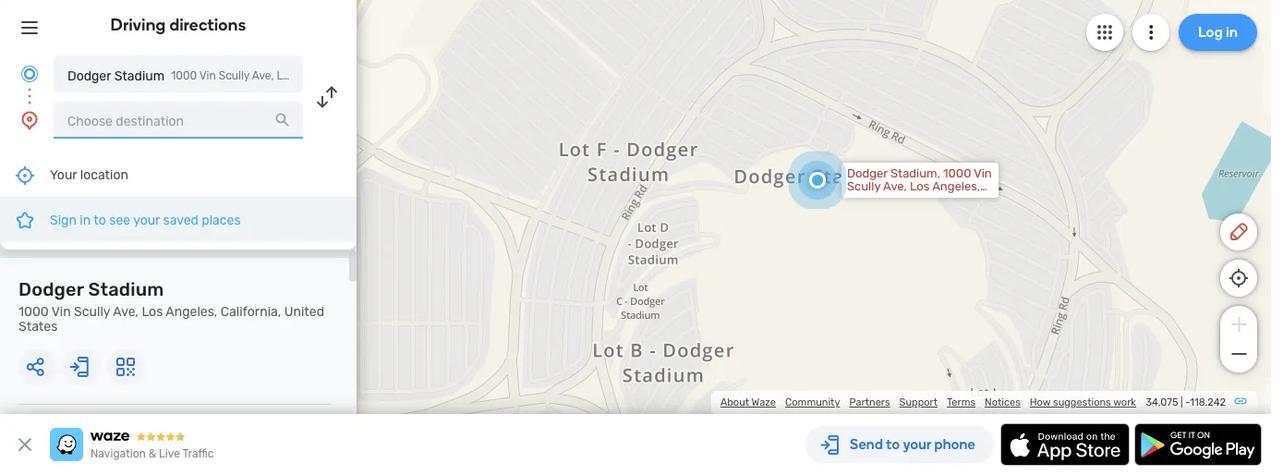 Task type: vqa. For each thing, say whether or not it's contained in the screenshot.
Zoom in "image"
yes



Task type: locate. For each thing, give the bounding box(es) containing it.
driving directions
[[111, 15, 246, 35]]

scully inside dodger stadium 1000 vin scully ave, los angeles, california, united states
[[74, 304, 110, 319]]

1000 for stadium,
[[944, 166, 972, 181]]

angeles, for stadium
[[166, 304, 217, 319]]

angeles, inside dodger stadium, 1000 vin scully ave, los angeles, california, united states
[[933, 179, 981, 194]]

0 vertical spatial california,
[[847, 192, 904, 207]]

dodger down star image
[[18, 278, 84, 300]]

link image
[[1234, 394, 1249, 408]]

0 horizontal spatial scully
[[74, 304, 110, 319]]

how suggestions work link
[[1030, 396, 1137, 408]]

&
[[149, 447, 156, 460]]

1 horizontal spatial angeles,
[[933, 179, 981, 194]]

|
[[1181, 396, 1184, 408]]

waze
[[752, 396, 776, 408]]

0 vertical spatial dodger
[[67, 68, 111, 83]]

dodger for dodger stadium, 1000 vin scully ave, los angeles, california, united states
[[847, 166, 888, 181]]

stadium inside dodger stadium 1000 vin scully ave, los angeles, california, united states
[[88, 278, 164, 300]]

los
[[910, 179, 930, 194], [142, 304, 163, 319]]

1 horizontal spatial vin
[[974, 166, 992, 181]]

0 vertical spatial united
[[907, 192, 944, 207]]

0 horizontal spatial angeles,
[[166, 304, 217, 319]]

united for stadium
[[284, 304, 324, 319]]

1 horizontal spatial scully
[[847, 179, 881, 194]]

0 vertical spatial vin
[[974, 166, 992, 181]]

united
[[907, 192, 944, 207], [284, 304, 324, 319]]

live
[[159, 447, 180, 460]]

california, inside dodger stadium, 1000 vin scully ave, los angeles, california, united states
[[847, 192, 904, 207]]

los for stadium
[[142, 304, 163, 319]]

ave, inside dodger stadium 1000 vin scully ave, los angeles, california, united states
[[113, 304, 139, 319]]

dodger left stadium,
[[847, 166, 888, 181]]

34.075
[[1146, 396, 1179, 408]]

1 vertical spatial scully
[[74, 304, 110, 319]]

stadium for dodger stadium 1000 vin scully ave, los angeles, california, united states
[[88, 278, 164, 300]]

1000 inside dodger stadium 1000 vin scully ave, los angeles, california, united states
[[18, 304, 49, 319]]

1 vertical spatial vin
[[51, 304, 71, 319]]

1 vertical spatial 1000
[[18, 304, 49, 319]]

angeles,
[[933, 179, 981, 194], [166, 304, 217, 319]]

california,
[[847, 192, 904, 207], [221, 304, 281, 319]]

dodger for dodger stadium
[[67, 68, 111, 83]]

scully inside dodger stadium, 1000 vin scully ave, los angeles, california, united states
[[847, 179, 881, 194]]

34.075 | -118.242
[[1146, 396, 1226, 408]]

dodger inside dodger stadium, 1000 vin scully ave, los angeles, california, united states
[[847, 166, 888, 181]]

dodger inside dodger stadium 1000 vin scully ave, los angeles, california, united states
[[18, 278, 84, 300]]

-
[[1186, 396, 1191, 408]]

terms
[[947, 396, 976, 408]]

1 vertical spatial california,
[[221, 304, 281, 319]]

ave, for stadium,
[[884, 179, 907, 194]]

stadium,
[[891, 166, 941, 181]]

0 horizontal spatial 1000
[[18, 304, 49, 319]]

1000
[[944, 166, 972, 181], [18, 304, 49, 319]]

0 horizontal spatial los
[[142, 304, 163, 319]]

1 vertical spatial stadium
[[88, 278, 164, 300]]

1 vertical spatial ave,
[[113, 304, 139, 319]]

california, for stadium,
[[847, 192, 904, 207]]

x image
[[14, 433, 36, 456]]

0 vertical spatial los
[[910, 179, 930, 194]]

0 horizontal spatial states
[[18, 318, 58, 334]]

1 horizontal spatial los
[[910, 179, 930, 194]]

0 horizontal spatial ave,
[[113, 304, 139, 319]]

about
[[721, 396, 750, 408]]

0 vertical spatial stadium
[[114, 68, 165, 83]]

scully
[[847, 179, 881, 194], [74, 304, 110, 319]]

1000 right stadium,
[[944, 166, 972, 181]]

1000 down star image
[[18, 304, 49, 319]]

states inside dodger stadium 1000 vin scully ave, los angeles, california, united states
[[18, 318, 58, 334]]

1 horizontal spatial united
[[907, 192, 944, 207]]

vin inside dodger stadium 1000 vin scully ave, los angeles, california, united states
[[51, 304, 71, 319]]

0 horizontal spatial vin
[[51, 304, 71, 319]]

california, for stadium
[[221, 304, 281, 319]]

1 horizontal spatial california,
[[847, 192, 904, 207]]

1 horizontal spatial states
[[947, 192, 983, 207]]

0 vertical spatial 1000
[[944, 166, 972, 181]]

1 vertical spatial dodger
[[847, 166, 888, 181]]

list box
[[0, 153, 357, 250]]

1 vertical spatial los
[[142, 304, 163, 319]]

states for stadium,
[[947, 192, 983, 207]]

states
[[947, 192, 983, 207], [18, 318, 58, 334]]

0 vertical spatial ave,
[[884, 179, 907, 194]]

dodger inside button
[[67, 68, 111, 83]]

0 horizontal spatial california,
[[221, 304, 281, 319]]

dodger stadium 1000 vin scully ave, los angeles, california, united states
[[18, 278, 324, 334]]

1 horizontal spatial 1000
[[944, 166, 972, 181]]

ave, inside dodger stadium, 1000 vin scully ave, los angeles, california, united states
[[884, 179, 907, 194]]

california, inside dodger stadium 1000 vin scully ave, los angeles, california, united states
[[221, 304, 281, 319]]

1 vertical spatial angeles,
[[166, 304, 217, 319]]

1 vertical spatial states
[[18, 318, 58, 334]]

angeles, inside dodger stadium 1000 vin scully ave, los angeles, california, united states
[[166, 304, 217, 319]]

dodger right current location 'image'
[[67, 68, 111, 83]]

0 vertical spatial angeles,
[[933, 179, 981, 194]]

united inside dodger stadium 1000 vin scully ave, los angeles, california, united states
[[284, 304, 324, 319]]

0 vertical spatial scully
[[847, 179, 881, 194]]

dodger
[[67, 68, 111, 83], [847, 166, 888, 181], [18, 278, 84, 300]]

los inside dodger stadium 1000 vin scully ave, los angeles, california, united states
[[142, 304, 163, 319]]

united inside dodger stadium, 1000 vin scully ave, los angeles, california, united states
[[907, 192, 944, 207]]

dodger stadium button
[[54, 55, 303, 92]]

stadium inside button
[[114, 68, 165, 83]]

support link
[[900, 396, 938, 408]]

vin for stadium,
[[974, 166, 992, 181]]

Choose destination text field
[[54, 102, 303, 139]]

2 vertical spatial dodger
[[18, 278, 84, 300]]

vin inside dodger stadium, 1000 vin scully ave, los angeles, california, united states
[[974, 166, 992, 181]]

ave,
[[884, 179, 907, 194], [113, 304, 139, 319]]

vin
[[974, 166, 992, 181], [51, 304, 71, 319]]

0 vertical spatial states
[[947, 192, 983, 207]]

1 vertical spatial united
[[284, 304, 324, 319]]

united for stadium,
[[907, 192, 944, 207]]

los inside dodger stadium, 1000 vin scully ave, los angeles, california, united states
[[910, 179, 930, 194]]

dodger stadium
[[67, 68, 165, 83]]

1000 inside dodger stadium, 1000 vin scully ave, los angeles, california, united states
[[944, 166, 972, 181]]

about waze link
[[721, 396, 776, 408]]

partners link
[[850, 396, 891, 408]]

scully for stadium,
[[847, 179, 881, 194]]

0 horizontal spatial united
[[284, 304, 324, 319]]

states inside dodger stadium, 1000 vin scully ave, los angeles, california, united states
[[947, 192, 983, 207]]

community
[[786, 396, 841, 408]]

1 horizontal spatial ave,
[[884, 179, 907, 194]]

navigation
[[91, 447, 146, 460]]

stadium
[[114, 68, 165, 83], [88, 278, 164, 300]]



Task type: describe. For each thing, give the bounding box(es) containing it.
partners
[[850, 396, 891, 408]]

pencil image
[[1228, 221, 1250, 243]]

location image
[[18, 109, 41, 131]]

support
[[900, 396, 938, 408]]

about waze community partners support terms notices how suggestions work
[[721, 396, 1137, 408]]

driving
[[111, 15, 166, 35]]

terms link
[[947, 396, 976, 408]]

los for stadium,
[[910, 179, 930, 194]]

zoom out image
[[1228, 343, 1251, 365]]

stadium for dodger stadium
[[114, 68, 165, 83]]

suggestions
[[1054, 396, 1112, 408]]

angeles, for stadium,
[[933, 179, 981, 194]]

community link
[[786, 396, 841, 408]]

notices
[[985, 396, 1021, 408]]

how
[[1030, 396, 1051, 408]]

star image
[[14, 209, 36, 231]]

current location image
[[18, 63, 41, 85]]

traffic
[[183, 447, 214, 460]]

navigation & live traffic
[[91, 447, 214, 460]]

states for stadium
[[18, 318, 58, 334]]

118.242
[[1191, 396, 1226, 408]]

zoom in image
[[1228, 313, 1251, 335]]

dodger for dodger stadium 1000 vin scully ave, los angeles, california, united states
[[18, 278, 84, 300]]

ave, for stadium
[[113, 304, 139, 319]]

work
[[1114, 396, 1137, 408]]

dodger stadium, 1000 vin scully ave, los angeles, california, united states
[[847, 166, 992, 207]]

1000 for stadium
[[18, 304, 49, 319]]

vin for stadium
[[51, 304, 71, 319]]

scully for stadium
[[74, 304, 110, 319]]

notices link
[[985, 396, 1021, 408]]

directions
[[170, 15, 246, 35]]

recenter image
[[14, 164, 36, 186]]



